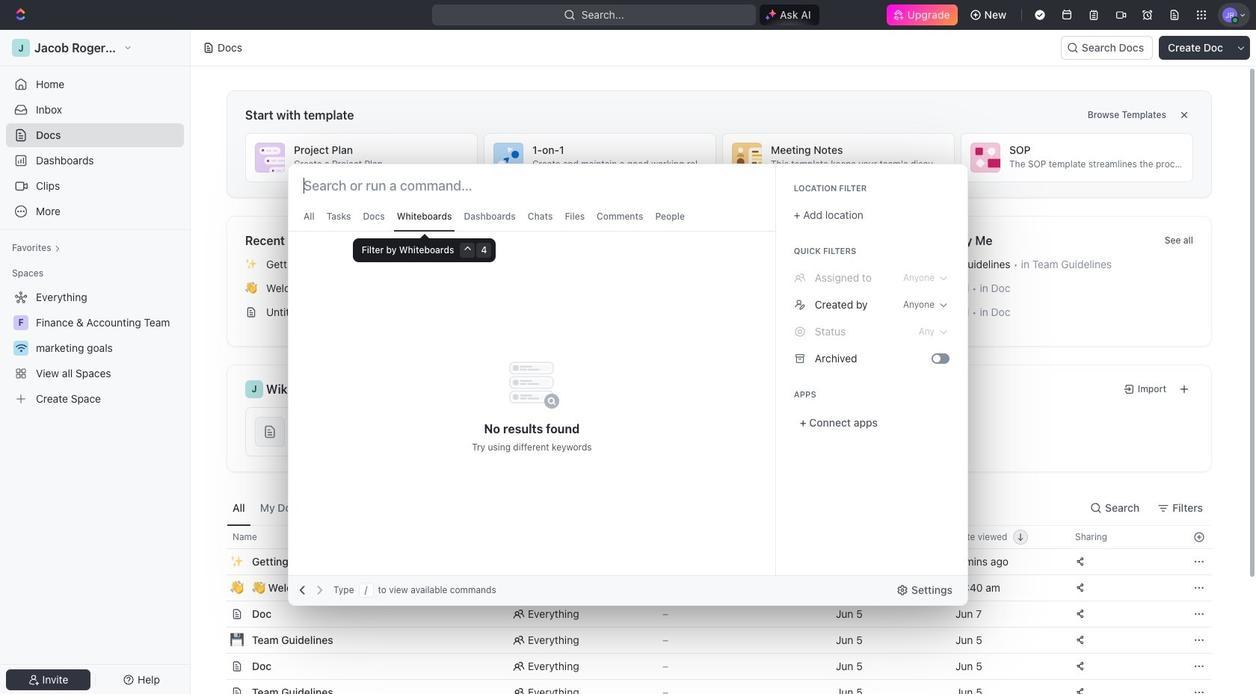 Task type: describe. For each thing, give the bounding box(es) containing it.
1 row from the top
[[210, 526, 1212, 550]]

2 row from the top
[[210, 549, 1212, 576]]

tree inside sidebar navigation
[[6, 286, 184, 411]]

4 row from the top
[[210, 601, 1212, 628]]

1 e8o8q image from the top
[[794, 272, 806, 284]]

Search or run a command… text field
[[304, 177, 488, 195]]

3 row from the top
[[210, 575, 1212, 602]]

project plan icon image
[[255, 143, 285, 173]]

2 e8o8q image from the top
[[794, 299, 806, 311]]

7 row from the top
[[210, 680, 1212, 695]]

e8o8q image
[[794, 326, 806, 338]]

finance & accounting docs image
[[263, 425, 277, 440]]

6 row from the top
[[210, 654, 1212, 681]]

1-on-1 icon image
[[494, 143, 524, 173]]



Task type: vqa. For each thing, say whether or not it's contained in the screenshot.
e8o8q 'image'
yes



Task type: locate. For each thing, give the bounding box(es) containing it.
5 row from the top
[[210, 628, 1212, 654]]

sidebar navigation
[[0, 30, 191, 695]]

e8o8q image
[[794, 272, 806, 284], [794, 299, 806, 311]]

meeting notes icon image
[[732, 143, 762, 173]]

sop icon image
[[971, 143, 1001, 173]]

1 vertical spatial e8o8q image
[[794, 299, 806, 311]]

column header
[[210, 526, 227, 550]]

zdtis image
[[794, 353, 806, 365]]

jacob rogers's workspace, , element
[[245, 381, 263, 399]]

row
[[210, 526, 1212, 550], [210, 549, 1212, 576], [210, 575, 1212, 602], [210, 601, 1212, 628], [210, 628, 1212, 654], [210, 654, 1212, 681], [210, 680, 1212, 695]]

0 vertical spatial e8o8q image
[[794, 272, 806, 284]]

cell
[[210, 550, 227, 575], [504, 550, 654, 575], [827, 550, 947, 575], [210, 576, 227, 601], [504, 576, 654, 601], [827, 576, 947, 601], [210, 602, 227, 628], [210, 628, 227, 654], [210, 654, 227, 680], [210, 681, 227, 695]]

tab list
[[227, 491, 597, 526]]

table
[[210, 526, 1212, 695]]

tree
[[6, 286, 184, 411]]



